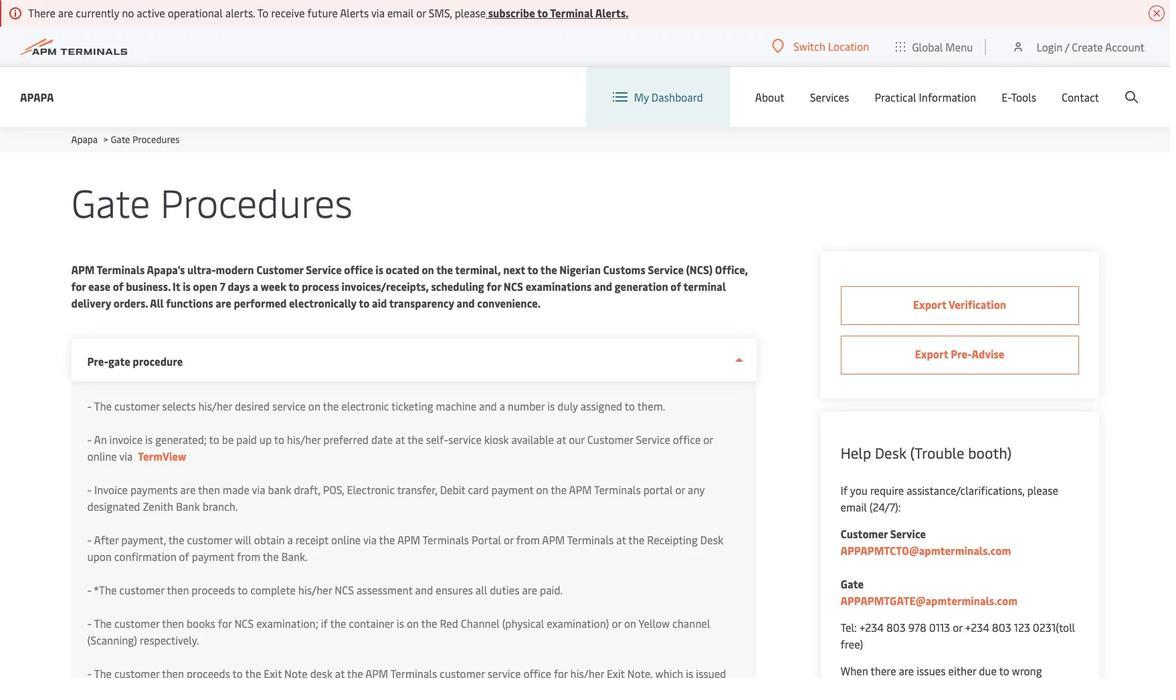 Task type: vqa. For each thing, say whether or not it's contained in the screenshot.
expertise
no



Task type: locate. For each thing, give the bounding box(es) containing it.
then inside - the customer then books for ncs examination; if the container is on the red channel (physical examination) or on yellow channel (scanning) respectively.
[[162, 616, 184, 631]]

0 vertical spatial desk
[[875, 443, 907, 463]]

1 horizontal spatial service
[[448, 432, 482, 447]]

alerts.
[[225, 5, 255, 20]]

the right if at bottom
[[330, 616, 346, 631]]

0 vertical spatial the
[[94, 399, 112, 413]]

to left them.
[[625, 399, 635, 413]]

0 vertical spatial payment
[[491, 482, 534, 497]]

gate for gate appapmtgate@apmterminals.com
[[841, 577, 864, 591]]

6 - from the top
[[87, 616, 92, 631]]

1 horizontal spatial email
[[841, 500, 867, 514]]

1 horizontal spatial +234
[[965, 620, 989, 635]]

payment inside - invoice payments are then made via bank draft, pos, electronic transfer, debit card payment on the apm terminals portal or any designated zenith bank branch.
[[491, 482, 534, 497]]

0 vertical spatial then
[[198, 482, 220, 497]]

desk right receipting
[[700, 533, 723, 547]]

functions
[[166, 296, 213, 310]]

0 vertical spatial ncs
[[504, 279, 523, 294]]

1 horizontal spatial please
[[1027, 483, 1058, 498]]

and left ensures
[[415, 583, 433, 597]]

export down the "export verification" link
[[915, 347, 948, 361]]

0 horizontal spatial pre-
[[87, 354, 108, 369]]

our
[[569, 432, 585, 447]]

1 vertical spatial desk
[[700, 533, 723, 547]]

- for - the customer then books for ncs examination; if the container is on the red channel (physical examination) or on yellow channel (scanning) respectively.
[[87, 616, 92, 631]]

email down you at the right of page
[[841, 500, 867, 514]]

are inside 'apm terminals apapa's ultra-modern customer service office is ocated on the terminal, next to the nigerian customs service (ncs) office, for ease of business. it is open 7 days a week to process invoices/receipts, scheduling for ncs examinations and generation of terminal delivery orders. all functions are performed electronically to aid transparency and convenience.'
[[216, 296, 231, 310]]

are left paid. on the left of page
[[522, 583, 537, 597]]

apm inside 'apm terminals apapa's ultra-modern customer service office is ocated on the terminal, next to the nigerian customs service (ncs) office, for ease of business. it is open 7 days a week to process invoices/receipts, scheduling for ncs examinations and generation of terminal delivery orders. all functions are performed electronically to aid transparency and convenience.'
[[71, 262, 95, 277]]

then for proceeds
[[167, 583, 189, 597]]

customer down '(24/7):'
[[841, 526, 888, 541]]

- for - an invoice is generated; to be paid up to his/her preferred date at the self-service kiosk available at our customer service office or online via
[[87, 432, 92, 447]]

2 vertical spatial then
[[162, 616, 184, 631]]

if
[[841, 483, 848, 498]]

customer inside - the customer then books for ncs examination; if the container is on the red channel (physical examination) or on yellow channel (scanning) respectively.
[[114, 616, 160, 631]]

online down an
[[87, 449, 117, 464]]

or inside tel: +234 803 978 0113 or +234 803 123 0231(toll free)
[[953, 620, 963, 635]]

ncs right books on the bottom left of the page
[[234, 616, 254, 631]]

1 vertical spatial gate
[[71, 175, 150, 228]]

1 vertical spatial email
[[841, 500, 867, 514]]

- left invoice
[[87, 482, 92, 497]]

at right "date"
[[395, 432, 405, 447]]

- inside - invoice payments are then made via bank draft, pos, electronic transfer, debit card payment on the apm terminals portal or any designated zenith bank branch.
[[87, 482, 92, 497]]

or left yellow
[[612, 616, 622, 631]]

0 horizontal spatial online
[[87, 449, 117, 464]]

via inside - after payment, the customer will obtain a receipt online via the apm terminals portal or from apm terminals at the receipting desk upon confirmation of payment from the bank.
[[363, 533, 377, 547]]

at for service
[[556, 432, 566, 447]]

1 vertical spatial from
[[237, 549, 260, 564]]

are right there
[[58, 5, 73, 20]]

office,
[[715, 262, 748, 277]]

1 vertical spatial please
[[1027, 483, 1058, 498]]

1 vertical spatial procedures
[[160, 175, 353, 228]]

to right week
[[288, 279, 299, 294]]

is right container
[[397, 616, 404, 631]]

1 horizontal spatial payment
[[491, 482, 534, 497]]

are inside - invoice payments are then made via bank draft, pos, electronic transfer, debit card payment on the apm terminals portal or any designated zenith bank branch.
[[180, 482, 196, 497]]

0 horizontal spatial 803
[[886, 620, 906, 635]]

process
[[302, 279, 339, 294]]

export left 'verification'
[[913, 297, 946, 312]]

paid
[[236, 432, 257, 447]]

is left duly
[[547, 399, 555, 413]]

office inside 'apm terminals apapa's ultra-modern customer service office is ocated on the terminal, next to the nigerian customs service (ncs) office, for ease of business. it is open 7 days a week to process invoices/receipts, scheduling for ncs examinations and generation of terminal delivery orders. all functions are performed electronically to aid transparency and convenience.'
[[344, 262, 373, 277]]

confirmation
[[114, 549, 176, 564]]

1 horizontal spatial online
[[331, 533, 361, 547]]

3 - from the top
[[87, 482, 92, 497]]

service down them.
[[636, 432, 670, 447]]

then
[[198, 482, 220, 497], [167, 583, 189, 597], [162, 616, 184, 631]]

1 vertical spatial the
[[94, 616, 112, 631]]

invoice
[[109, 432, 143, 447]]

- up (scanning) at the bottom of the page
[[87, 616, 92, 631]]

978
[[908, 620, 926, 635]]

customer right our
[[587, 432, 633, 447]]

1 vertical spatial apapa
[[71, 133, 98, 146]]

on left electronic
[[308, 399, 320, 413]]

of right ease
[[113, 279, 123, 294]]

0 horizontal spatial service
[[272, 399, 306, 413]]

1 horizontal spatial for
[[218, 616, 232, 631]]

+234 right tel:
[[859, 620, 884, 635]]

tools
[[1011, 90, 1036, 104]]

apapa link
[[20, 89, 54, 105], [71, 133, 98, 146]]

service up appapmtcto@apmterminals.com link
[[890, 526, 926, 541]]

or left any on the bottom right of page
[[675, 482, 685, 497]]

customer down confirmation
[[119, 583, 164, 597]]

customer inside customer service appapmtcto@apmterminals.com
[[841, 526, 888, 541]]

receive
[[271, 5, 305, 20]]

ncs left assessment
[[335, 583, 354, 597]]

export verification link
[[841, 286, 1079, 325]]

at left our
[[556, 432, 566, 447]]

- inside - the customer then books for ncs examination; if the container is on the red channel (physical examination) or on yellow channel (scanning) respectively.
[[87, 616, 92, 631]]

1 the from the top
[[94, 399, 112, 413]]

803 left 123
[[992, 620, 1011, 635]]

on left yellow
[[624, 616, 636, 631]]

+234 right 0113
[[965, 620, 989, 635]]

is up functions
[[183, 279, 191, 294]]

bank
[[268, 482, 291, 497]]

termview link
[[138, 449, 186, 464]]

at inside - after payment, the customer will obtain a receipt online via the apm terminals portal or from apm terminals at the receipting desk upon confirmation of payment from the bank.
[[616, 533, 626, 547]]

1 horizontal spatial 803
[[992, 620, 1011, 635]]

- left an
[[87, 432, 92, 447]]

terminal
[[550, 5, 593, 20]]

0 horizontal spatial a
[[253, 279, 258, 294]]

be
[[222, 432, 234, 447]]

1 vertical spatial apapa link
[[71, 133, 98, 146]]

2 horizontal spatial for
[[487, 279, 501, 294]]

are up bank
[[180, 482, 196, 497]]

2 horizontal spatial customer
[[841, 526, 888, 541]]

pre- down the "export verification" link
[[951, 347, 972, 361]]

- inside - after payment, the customer will obtain a receipt online via the apm terminals portal or from apm terminals at the receipting desk upon confirmation of payment from the bank.
[[87, 533, 92, 547]]

location
[[828, 39, 869, 54]]

or left sms,
[[416, 5, 426, 20]]

0 horizontal spatial email
[[387, 5, 414, 20]]

0 vertical spatial from
[[516, 533, 540, 547]]

pos,
[[323, 482, 344, 497]]

0 vertical spatial a
[[253, 279, 258, 294]]

tel: +234 803 978 0113 or +234 803 123 0231(toll free)
[[841, 620, 1075, 652]]

no
[[122, 5, 134, 20]]

ncs
[[504, 279, 523, 294], [335, 583, 354, 597], [234, 616, 254, 631]]

email inside if you require assistance/clarifications, please email (24/7):
[[841, 500, 867, 514]]

my
[[634, 90, 649, 104]]

pre- inside dropdown button
[[87, 354, 108, 369]]

ultra-
[[187, 262, 216, 277]]

or up any on the bottom right of page
[[703, 432, 713, 447]]

0 vertical spatial email
[[387, 5, 414, 20]]

0 vertical spatial office
[[344, 262, 373, 277]]

customer service appapmtcto@apmterminals.com
[[841, 526, 1011, 558]]

0 horizontal spatial ncs
[[234, 616, 254, 631]]

- inside '- an invoice is generated; to be paid up to his/her preferred date at the self-service kiosk available at our customer service office or online via'
[[87, 432, 92, 447]]

0 horizontal spatial for
[[71, 279, 86, 294]]

switch
[[794, 39, 825, 54]]

assistance/clarifications,
[[907, 483, 1025, 498]]

switch location button
[[772, 39, 869, 54]]

1 - from the top
[[87, 399, 92, 413]]

portal
[[643, 482, 673, 497]]

information
[[919, 90, 976, 104]]

2 vertical spatial ncs
[[234, 616, 254, 631]]

then up respectively.
[[162, 616, 184, 631]]

customer inside 'apm terminals apapa's ultra-modern customer service office is ocated on the terminal, next to the nigerian customs service (ncs) office, for ease of business. it is open 7 days a week to process invoices/receipts, scheduling for ncs examinations and generation of terminal delivery orders. all functions are performed electronically to aid transparency and convenience.'
[[256, 262, 304, 277]]

1 +234 from the left
[[859, 620, 884, 635]]

customer up week
[[256, 262, 304, 277]]

0 horizontal spatial office
[[344, 262, 373, 277]]

2 vertical spatial customer
[[841, 526, 888, 541]]

please inside if you require assistance/clarifications, please email (24/7):
[[1027, 483, 1058, 498]]

ncs down next
[[504, 279, 523, 294]]

the for - the customer then books for ncs examination; if the container is on the red channel (physical examination) or on yellow channel (scanning) respectively.
[[94, 616, 112, 631]]

service inside '- an invoice is generated; to be paid up to his/her preferred date at the self-service kiosk available at our customer service office or online via'
[[448, 432, 482, 447]]

1 horizontal spatial customer
[[587, 432, 633, 447]]

of
[[113, 279, 123, 294], [671, 279, 681, 294], [179, 549, 189, 564]]

1 horizontal spatial office
[[673, 432, 701, 447]]

2 - from the top
[[87, 432, 92, 447]]

desk
[[875, 443, 907, 463], [700, 533, 723, 547]]

ocated
[[386, 262, 419, 277]]

on down the available
[[536, 482, 548, 497]]

selects
[[162, 399, 196, 413]]

0 horizontal spatial +234
[[859, 620, 884, 635]]

the up (scanning) at the bottom of the page
[[94, 616, 112, 631]]

made
[[223, 482, 249, 497]]

termview
[[138, 449, 186, 464]]

1 vertical spatial office
[[673, 432, 701, 447]]

gate down >
[[71, 175, 150, 228]]

1 horizontal spatial a
[[287, 533, 293, 547]]

2 803 from the left
[[992, 620, 1011, 635]]

via down "invoice"
[[119, 449, 133, 464]]

of right confirmation
[[179, 549, 189, 564]]

service right the desired
[[272, 399, 306, 413]]

4 - from the top
[[87, 533, 92, 547]]

the left receipting
[[628, 533, 644, 547]]

to right the up at the left bottom of the page
[[274, 432, 284, 447]]

then left proceeds
[[167, 583, 189, 597]]

2 vertical spatial a
[[287, 533, 293, 547]]

payment right card
[[491, 482, 534, 497]]

on inside 'apm terminals apapa's ultra-modern customer service office is ocated on the terminal, next to the nigerian customs service (ncs) office, for ease of business. it is open 7 days a week to process invoices/receipts, scheduling for ncs examinations and generation of terminal delivery orders. all functions are performed electronically to aid transparency and convenience.'
[[422, 262, 434, 277]]

0 horizontal spatial customer
[[256, 262, 304, 277]]

email left sms,
[[387, 5, 414, 20]]

0 vertical spatial service
[[272, 399, 306, 413]]

via down - invoice payments are then made via bank draft, pos, electronic transfer, debit card payment on the apm terminals portal or any designated zenith bank branch.
[[363, 533, 377, 547]]

subscribe to terminal alerts. link
[[486, 5, 629, 20]]

0 horizontal spatial apapa link
[[20, 89, 54, 105]]

2 horizontal spatial ncs
[[504, 279, 523, 294]]

apm down our
[[569, 482, 592, 497]]

is up termview
[[145, 432, 153, 447]]

the
[[436, 262, 453, 277], [540, 262, 557, 277], [323, 399, 339, 413], [407, 432, 423, 447], [551, 482, 567, 497], [168, 533, 184, 547], [379, 533, 395, 547], [628, 533, 644, 547], [263, 549, 279, 564], [330, 616, 346, 631], [421, 616, 437, 631]]

receipt
[[296, 533, 329, 547]]

his/her inside '- an invoice is generated; to be paid up to his/her preferred date at the self-service kiosk available at our customer service office or online via'
[[287, 432, 321, 447]]

/
[[1065, 39, 1069, 54]]

the inside - the customer then books for ncs examination; if the container is on the red channel (physical examination) or on yellow channel (scanning) respectively.
[[94, 616, 112, 631]]

payment up proceeds
[[192, 549, 234, 564]]

then for books
[[162, 616, 184, 631]]

via right alerts
[[371, 5, 385, 20]]

2 the from the top
[[94, 616, 112, 631]]

1 horizontal spatial apapa link
[[71, 133, 98, 146]]

export for export pre-advise
[[915, 347, 948, 361]]

0 vertical spatial apapa link
[[20, 89, 54, 105]]

the inside '- an invoice is generated; to be paid up to his/her preferred date at the self-service kiosk available at our customer service office or online via'
[[407, 432, 423, 447]]

ncs inside 'apm terminals apapa's ultra-modern customer service office is ocated on the terminal, next to the nigerian customs service (ncs) office, for ease of business. it is open 7 days a week to process invoices/receipts, scheduling for ncs examinations and generation of terminal delivery orders. all functions are performed electronically to aid transparency and convenience.'
[[504, 279, 523, 294]]

- left *the
[[87, 583, 92, 597]]

customer left will
[[187, 533, 232, 547]]

1 horizontal spatial apapa
[[71, 133, 98, 146]]

803
[[886, 620, 906, 635], [992, 620, 1011, 635]]

books
[[187, 616, 215, 631]]

service inside '- an invoice is generated; to be paid up to his/her preferred date at the self-service kiosk available at our customer service office or online via'
[[636, 432, 670, 447]]

0 vertical spatial apapa
[[20, 89, 54, 104]]

office inside '- an invoice is generated; to be paid up to his/her preferred date at the self-service kiosk available at our customer service office or online via'
[[673, 432, 701, 447]]

- for - *the customer then proceeds to complete his/her ncs assessment and ensures all duties are paid.
[[87, 583, 92, 597]]

receipting
[[647, 533, 698, 547]]

gate up tel:
[[841, 577, 864, 591]]

a left number
[[499, 399, 505, 413]]

0 vertical spatial online
[[87, 449, 117, 464]]

2 vertical spatial gate
[[841, 577, 864, 591]]

via inside '- an invoice is generated; to be paid up to his/her preferred date at the self-service kiosk available at our customer service office or online via'
[[119, 449, 133, 464]]

service up process
[[306, 262, 342, 277]]

1 horizontal spatial from
[[516, 533, 540, 547]]

1 vertical spatial a
[[499, 399, 505, 413]]

via left bank
[[252, 482, 265, 497]]

of inside - after payment, the customer will obtain a receipt online via the apm terminals portal or from apm terminals at the receipting desk upon confirmation of payment from the bank.
[[179, 549, 189, 564]]

pre- down the delivery
[[87, 354, 108, 369]]

obtain
[[254, 533, 285, 547]]

gate procedures
[[71, 175, 353, 228]]

the left 'self-'
[[407, 432, 423, 447]]

0 vertical spatial customer
[[256, 262, 304, 277]]

are down 7 at top
[[216, 296, 231, 310]]

apapa's
[[147, 262, 185, 277]]

1 horizontal spatial ncs
[[335, 583, 354, 597]]

0 vertical spatial export
[[913, 297, 946, 312]]

gate right >
[[111, 133, 130, 146]]

1 horizontal spatial of
[[179, 549, 189, 564]]

1 vertical spatial then
[[167, 583, 189, 597]]

0113
[[929, 620, 950, 635]]

1 vertical spatial his/her
[[287, 432, 321, 447]]

apm terminals apapa's ultra-modern customer service office is ocated on the terminal, next to the nigerian customs service (ncs) office, for ease of business. it is open 7 days a week to process invoices/receipts, scheduling for ncs examinations and generation of terminal delivery orders. all functions are performed electronically to aid transparency and convenience.
[[71, 262, 748, 310]]

payment inside - after payment, the customer will obtain a receipt online via the apm terminals portal or from apm terminals at the receipting desk upon confirmation of payment from the bank.
[[192, 549, 234, 564]]

1 vertical spatial online
[[331, 533, 361, 547]]

online inside - after payment, the customer will obtain a receipt online via the apm terminals portal or from apm terminals at the receipting desk upon confirmation of payment from the bank.
[[331, 533, 361, 547]]

- for - after payment, the customer will obtain a receipt online via the apm terminals portal or from apm terminals at the receipting desk upon confirmation of payment from the bank.
[[87, 533, 92, 547]]

transparency
[[389, 296, 454, 310]]

customer inside '- an invoice is generated; to be paid up to his/her preferred date at the self-service kiosk available at our customer service office or online via'
[[587, 432, 633, 447]]

the
[[94, 399, 112, 413], [94, 616, 112, 631]]

for up convenience.
[[487, 279, 501, 294]]

a up "bank."
[[287, 533, 293, 547]]

2 horizontal spatial of
[[671, 279, 681, 294]]

then up branch.
[[198, 482, 220, 497]]

1 vertical spatial payment
[[192, 549, 234, 564]]

his/her right the up at the left bottom of the page
[[287, 432, 321, 447]]

- down pre-gate procedure
[[87, 399, 92, 413]]

service
[[306, 262, 342, 277], [648, 262, 684, 277], [636, 432, 670, 447], [890, 526, 926, 541]]

0 horizontal spatial payment
[[192, 549, 234, 564]]

electronic
[[341, 399, 389, 413]]

0 horizontal spatial desk
[[700, 533, 723, 547]]

1 vertical spatial service
[[448, 432, 482, 447]]

5 - from the top
[[87, 583, 92, 597]]

0 horizontal spatial apapa
[[20, 89, 54, 104]]

1 horizontal spatial at
[[556, 432, 566, 447]]

bank.
[[281, 549, 308, 564]]

or right the portal
[[504, 533, 514, 547]]

- left after
[[87, 533, 92, 547]]

pre-gate procedure
[[87, 354, 183, 369]]

export pre-advise
[[915, 347, 1004, 361]]

gate
[[108, 354, 130, 369]]

the up "scheduling"
[[436, 262, 453, 277]]

a right days
[[253, 279, 258, 294]]

gate inside gate appapmtgate@apmterminals.com
[[841, 577, 864, 591]]

for inside - the customer then books for ncs examination; if the container is on the red channel (physical examination) or on yellow channel (scanning) respectively.
[[218, 616, 232, 631]]

at for from
[[616, 533, 626, 547]]

of left 'terminal'
[[671, 279, 681, 294]]

0 vertical spatial please
[[455, 5, 486, 20]]

modern
[[216, 262, 254, 277]]

customer for proceeds
[[119, 583, 164, 597]]

the down obtain
[[263, 549, 279, 564]]

e-tools
[[1002, 90, 1036, 104]]

1 vertical spatial export
[[915, 347, 948, 361]]

an
[[94, 432, 107, 447]]

there
[[28, 5, 55, 20]]

pre-gate procedure element
[[71, 381, 756, 678]]

require
[[870, 483, 904, 498]]

office up the invoices/receipts,
[[344, 262, 373, 277]]

or right 0113
[[953, 620, 963, 635]]

menu
[[945, 39, 973, 54]]

for
[[71, 279, 86, 294], [487, 279, 501, 294], [218, 616, 232, 631]]

803 left 978
[[886, 620, 906, 635]]

1 vertical spatial customer
[[587, 432, 633, 447]]

proceeds
[[192, 583, 235, 597]]

invoices/receipts,
[[342, 279, 429, 294]]

upon
[[87, 549, 112, 564]]

customer up "invoice"
[[114, 399, 160, 413]]

customer up (scanning) at the bottom of the page
[[114, 616, 160, 631]]

the down - invoice payments are then made via bank draft, pos, electronic transfer, debit card payment on the apm terminals portal or any designated zenith bank branch.
[[379, 533, 395, 547]]

2 horizontal spatial at
[[616, 533, 626, 547]]

terminals inside - invoice payments are then made via bank draft, pos, electronic transfer, debit card payment on the apm terminals portal or any designated zenith bank branch.
[[594, 482, 641, 497]]

at left receipting
[[616, 533, 626, 547]]

contact
[[1062, 90, 1099, 104]]

for left ease
[[71, 279, 86, 294]]

1 horizontal spatial desk
[[875, 443, 907, 463]]

terminals
[[97, 262, 145, 277], [594, 482, 641, 497], [422, 533, 469, 547], [567, 533, 614, 547]]

to right proceeds
[[237, 583, 248, 597]]

export for export verification
[[913, 297, 946, 312]]



Task type: describe. For each thing, give the bounding box(es) containing it.
subscribe
[[488, 5, 535, 20]]

them.
[[637, 399, 665, 413]]

all
[[476, 583, 487, 597]]

the right payment,
[[168, 533, 184, 547]]

transfer,
[[397, 482, 437, 497]]

is up the invoices/receipts,
[[375, 262, 383, 277]]

global
[[912, 39, 943, 54]]

branch.
[[202, 499, 238, 514]]

- for - the customer selects his/her desired service on the electronic ticketing machine and a number is duly assigned to them.
[[87, 399, 92, 413]]

machine
[[436, 399, 476, 413]]

switch location
[[794, 39, 869, 54]]

draft,
[[294, 482, 320, 497]]

alerts.
[[595, 5, 629, 20]]

online inside '- an invoice is generated; to be paid up to his/her preferred date at the self-service kiosk available at our customer service office or online via'
[[87, 449, 117, 464]]

date
[[371, 432, 393, 447]]

0 vertical spatial procedures
[[132, 133, 180, 146]]

kiosk
[[484, 432, 509, 447]]

is inside - the customer then books for ncs examination; if the container is on the red channel (physical examination) or on yellow channel (scanning) respectively.
[[397, 616, 404, 631]]

procedure
[[133, 354, 183, 369]]

or inside - invoice payments are then made via bank draft, pos, electronic transfer, debit card payment on the apm terminals portal or any designated zenith bank branch.
[[675, 482, 685, 497]]

duly
[[557, 399, 578, 413]]

respectively.
[[140, 633, 199, 648]]

is inside '- an invoice is generated; to be paid up to his/her preferred date at the self-service kiosk available at our customer service office or online via'
[[145, 432, 153, 447]]

*the
[[93, 583, 117, 597]]

red
[[440, 616, 458, 631]]

apm up paid. on the left of page
[[542, 533, 565, 547]]

1 horizontal spatial pre-
[[951, 347, 972, 361]]

and down customs
[[594, 279, 612, 294]]

card
[[468, 482, 489, 497]]

the left red
[[421, 616, 437, 631]]

number
[[508, 399, 545, 413]]

the left electronic
[[323, 399, 339, 413]]

- the customer selects his/her desired service on the electronic ticketing machine and a number is duly assigned to them.
[[87, 399, 665, 413]]

the up "examinations"
[[540, 262, 557, 277]]

portal
[[472, 533, 501, 547]]

up
[[259, 432, 272, 447]]

week
[[261, 279, 286, 294]]

via inside - invoice payments are then made via bank draft, pos, electronic transfer, debit card payment on the apm terminals portal or any designated zenith bank branch.
[[252, 482, 265, 497]]

- invoice payments are then made via bank draft, pos, electronic transfer, debit card payment on the apm terminals portal or any designated zenith bank branch.
[[87, 482, 705, 514]]

0 horizontal spatial of
[[113, 279, 123, 294]]

0231(toll
[[1033, 620, 1075, 635]]

practical information button
[[875, 67, 976, 127]]

apm inside - invoice payments are then made via bank draft, pos, electronic transfer, debit card payment on the apm terminals portal or any designated zenith bank branch.
[[569, 482, 592, 497]]

2 vertical spatial his/her
[[298, 583, 332, 597]]

appapmtcto@apmterminals.com
[[841, 543, 1011, 558]]

service up generation
[[648, 262, 684, 277]]

if you require assistance/clarifications, please email (24/7):
[[841, 483, 1058, 514]]

designated
[[87, 499, 140, 514]]

open
[[193, 279, 217, 294]]

appapmtcto@apmterminals.com link
[[841, 543, 1011, 558]]

(24/7):
[[870, 500, 901, 514]]

on left red
[[407, 616, 419, 631]]

(physical
[[502, 616, 544, 631]]

if
[[321, 616, 328, 631]]

global menu button
[[883, 26, 986, 67]]

and down "scheduling"
[[456, 296, 475, 310]]

help
[[841, 443, 871, 463]]

login / create account
[[1037, 39, 1145, 54]]

- an invoice is generated; to be paid up to his/her preferred date at the self-service kiosk available at our customer service office or online via
[[87, 432, 713, 464]]

on inside - invoice payments are then made via bank draft, pos, electronic transfer, debit card payment on the apm terminals portal or any designated zenith bank branch.
[[536, 482, 548, 497]]

after
[[94, 533, 119, 547]]

preferred
[[323, 432, 369, 447]]

then inside - invoice payments are then made via bank draft, pos, electronic transfer, debit card payment on the apm terminals portal or any designated zenith bank branch.
[[198, 482, 220, 497]]

service inside customer service appapmtcto@apmterminals.com
[[890, 526, 926, 541]]

debit
[[440, 482, 465, 497]]

(ncs)
[[686, 262, 713, 277]]

scheduling
[[431, 279, 484, 294]]

- the customer then books for ncs examination; if the container is on the red channel (physical examination) or on yellow channel (scanning) respectively.
[[87, 616, 710, 648]]

desired
[[235, 399, 270, 413]]

to left the aid
[[359, 296, 370, 310]]

about
[[755, 90, 785, 104]]

a inside - after payment, the customer will obtain a receipt online via the apm terminals portal or from apm terminals at the receipting desk upon confirmation of payment from the bank.
[[287, 533, 293, 547]]

the for - the customer selects his/her desired service on the electronic ticketing machine and a number is duly assigned to them.
[[94, 399, 112, 413]]

customer inside - after payment, the customer will obtain a receipt online via the apm terminals portal or from apm terminals at the receipting desk upon confirmation of payment from the bank.
[[187, 533, 232, 547]]

appapmtgate@apmterminals.com link
[[841, 593, 1018, 608]]

close alert image
[[1149, 5, 1165, 21]]

0 horizontal spatial from
[[237, 549, 260, 564]]

2 horizontal spatial a
[[499, 399, 505, 413]]

zenith
[[143, 499, 173, 514]]

a inside 'apm terminals apapa's ultra-modern customer service office is ocated on the terminal, next to the nigerian customs service (ncs) office, for ease of business. it is open 7 days a week to process invoices/receipts, scheduling for ncs examinations and generation of terminal delivery orders. all functions are performed electronically to aid transparency and convenience.'
[[253, 279, 258, 294]]

0 horizontal spatial please
[[455, 5, 486, 20]]

or inside '- an invoice is generated; to be paid up to his/her preferred date at the self-service kiosk available at our customer service office or online via'
[[703, 432, 713, 447]]

terminal,
[[455, 262, 501, 277]]

or inside - the customer then books for ncs examination; if the container is on the red channel (physical examination) or on yellow channel (scanning) respectively.
[[612, 616, 622, 631]]

>
[[103, 133, 108, 146]]

electronic
[[347, 482, 395, 497]]

create
[[1072, 39, 1103, 54]]

ease
[[88, 279, 110, 294]]

future
[[307, 5, 338, 20]]

desk inside - after payment, the customer will obtain a receipt online via the apm terminals portal or from apm terminals at the receipting desk upon confirmation of payment from the bank.
[[700, 533, 723, 547]]

my dashboard
[[634, 90, 703, 104]]

examination)
[[547, 616, 609, 631]]

booth)
[[968, 443, 1012, 463]]

sms,
[[429, 5, 452, 20]]

(scanning)
[[87, 633, 137, 648]]

contact button
[[1062, 67, 1099, 127]]

0 vertical spatial gate
[[111, 133, 130, 146]]

apapa for apapa
[[20, 89, 54, 104]]

customer for books
[[114, 616, 160, 631]]

gate for gate procedures
[[71, 175, 150, 228]]

about button
[[755, 67, 785, 127]]

channel
[[461, 616, 500, 631]]

ncs inside - the customer then books for ncs examination; if the container is on the red channel (physical examination) or on yellow channel (scanning) respectively.
[[234, 616, 254, 631]]

dashboard
[[651, 90, 703, 104]]

e-
[[1002, 90, 1011, 104]]

any
[[688, 482, 705, 497]]

e-tools button
[[1002, 67, 1036, 127]]

to left the terminal
[[537, 5, 548, 20]]

- for - invoice payments are then made via bank draft, pos, electronic transfer, debit card payment on the apm terminals portal or any designated zenith bank branch.
[[87, 482, 92, 497]]

complete
[[250, 583, 296, 597]]

assessment
[[356, 583, 413, 597]]

invoice
[[94, 482, 128, 497]]

1 vertical spatial ncs
[[335, 583, 354, 597]]

export pre-advise link
[[841, 336, 1079, 375]]

or inside - after payment, the customer will obtain a receipt online via the apm terminals portal or from apm terminals at the receipting desk upon confirmation of payment from the bank.
[[504, 533, 514, 547]]

1 803 from the left
[[886, 620, 906, 635]]

(trouble
[[910, 443, 964, 463]]

0 horizontal spatial at
[[395, 432, 405, 447]]

pre-gate procedure button
[[71, 338, 756, 381]]

customer for his/her
[[114, 399, 160, 413]]

- *the customer then proceeds to complete his/her ncs assessment and ensures all duties are paid.
[[87, 583, 563, 597]]

generated;
[[155, 432, 207, 447]]

apm down - invoice payments are then made via bank draft, pos, electronic transfer, debit card payment on the apm terminals portal or any designated zenith bank branch.
[[397, 533, 420, 547]]

terminals inside 'apm terminals apapa's ultra-modern customer service office is ocated on the terminal, next to the nigerian customs service (ncs) office, for ease of business. it is open 7 days a week to process invoices/receipts, scheduling for ncs examinations and generation of terminal delivery orders. all functions are performed electronically to aid transparency and convenience.'
[[97, 262, 145, 277]]

2 +234 from the left
[[965, 620, 989, 635]]

advise
[[972, 347, 1004, 361]]

and right machine
[[479, 399, 497, 413]]

bank
[[176, 499, 200, 514]]

123
[[1014, 620, 1030, 635]]

to right next
[[527, 262, 538, 277]]

channel
[[672, 616, 710, 631]]

the inside - invoice payments are then made via bank draft, pos, electronic transfer, debit card payment on the apm terminals portal or any designated zenith bank branch.
[[551, 482, 567, 497]]

practical
[[875, 90, 916, 104]]

currently
[[76, 5, 119, 20]]

payments
[[130, 482, 178, 497]]

to left "be" at the left of the page
[[209, 432, 219, 447]]

apapa for apapa > gate procedures
[[71, 133, 98, 146]]

login
[[1037, 39, 1063, 54]]

days
[[228, 279, 250, 294]]

0 vertical spatial his/her
[[198, 399, 232, 413]]



